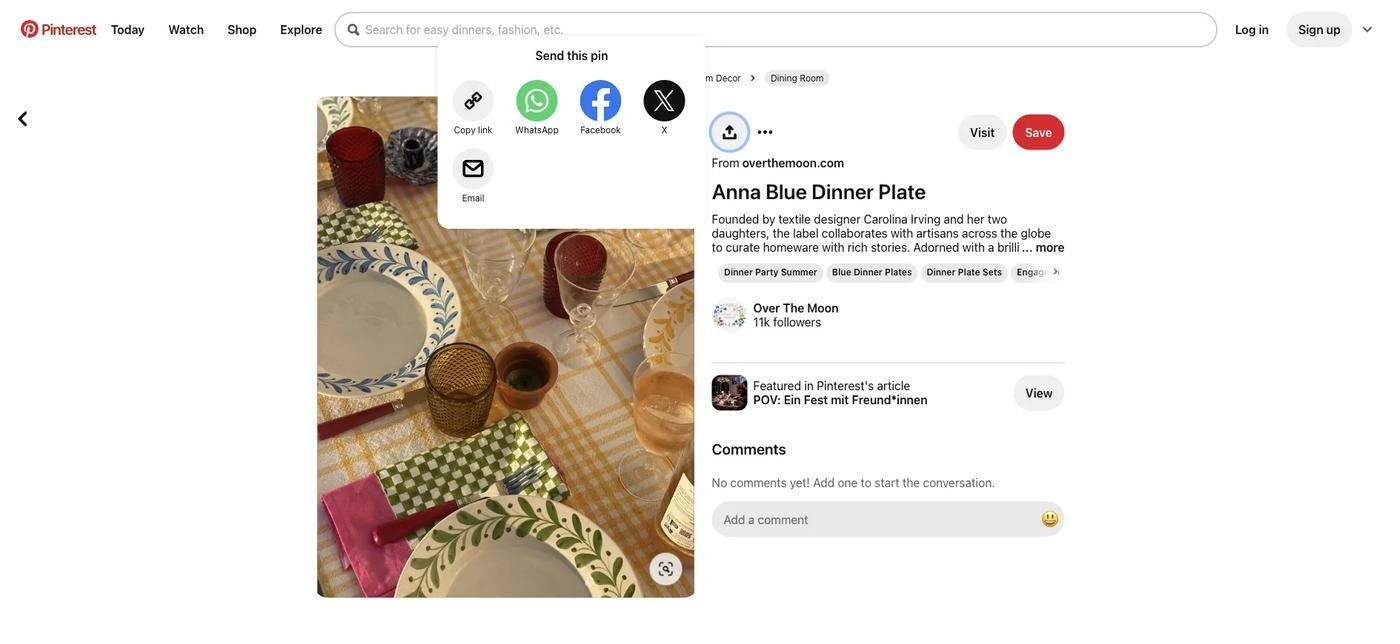 Task type: locate. For each thing, give the bounding box(es) containing it.
1 horizontal spatial in
[[989, 255, 998, 269]]

plate
[[879, 179, 926, 204], [905, 255, 932, 269], [958, 267, 980, 277]]

breadcrumb arrow image down pin at the top
[[599, 75, 605, 81]]

decor right home
[[641, 73, 666, 83]]

today
[[111, 23, 145, 37]]

11k
[[754, 315, 770, 330]]

1 horizontal spatial one
[[838, 476, 858, 490]]

decor left dining
[[716, 73, 741, 83]]

dining
[[771, 73, 798, 83]]

0 vertical spatial anna
[[712, 179, 761, 204]]

the
[[773, 227, 790, 241], [1001, 227, 1018, 241], [789, 255, 806, 269], [751, 269, 768, 283], [884, 269, 901, 283], [903, 476, 920, 490]]

explore link
[[274, 17, 328, 43], [559, 73, 590, 83]]

irving
[[911, 212, 941, 227]]

label
[[794, 227, 819, 241]]

trim,
[[762, 255, 786, 269]]

2 decor from the left
[[716, 73, 741, 83]]

explore left search image
[[280, 23, 323, 37]]

to right "due" in the right of the page
[[737, 269, 748, 283]]

facebook
[[581, 125, 621, 135]]

in inside button
[[1260, 23, 1270, 37]]

0 horizontal spatial breadcrumb arrow image
[[599, 75, 605, 81]]

explore link left search image
[[274, 17, 328, 43]]

in inside founded by textile designer carolina irving and her two daughters, the label collaborates with artisans across the globe to curate homeware with rich stories. adorned with a brilliant cerulean trim, the anna blue dinner plate is crafted in portugal. due to the handmade quality of the ceramic, each plate is entirely one of a kind.
[[989, 255, 998, 269]]

pinterest image
[[21, 20, 39, 38]]

carolina
[[864, 212, 908, 227]]

copy
[[454, 125, 476, 135]]

blue down overthemoon.com
[[766, 179, 808, 204]]

1 vertical spatial a
[[749, 283, 756, 297]]

dining room link
[[771, 73, 824, 83]]

her
[[967, 212, 985, 227]]

shop link
[[222, 17, 263, 43]]

rich
[[848, 241, 868, 255]]

explore
[[280, 23, 323, 37], [559, 73, 590, 83]]

of
[[870, 269, 881, 283], [735, 283, 746, 297]]

2 horizontal spatial to
[[861, 476, 872, 490]]

scroll image
[[1053, 269, 1059, 275]]

of left "plates"
[[870, 269, 881, 283]]

each
[[954, 269, 980, 283]]

more
[[1036, 241, 1065, 255]]

dinner party summer link
[[724, 267, 817, 277]]

1 horizontal spatial anna
[[810, 255, 837, 269]]

breadcrumb arrow image
[[599, 75, 605, 81], [750, 75, 756, 81]]

1 vertical spatial explore
[[559, 73, 590, 83]]

and
[[944, 212, 964, 227]]

blue inside founded by textile designer carolina irving and her two daughters, the label collaborates with artisans across the globe to curate homeware with rich stories. adorned with a brilliant cerulean trim, the anna blue dinner plate is crafted in portugal. due to the handmade quality of the ceramic, each plate is entirely one of a kind.
[[840, 255, 864, 269]]

in for log in
[[1260, 23, 1270, 37]]

fest
[[804, 393, 828, 407]]

with up dinner plate sets
[[963, 241, 985, 255]]

2 horizontal spatial with
[[963, 241, 985, 255]]

decor for home decor
[[641, 73, 666, 83]]

x
[[662, 125, 668, 135]]

designer
[[814, 212, 861, 227]]

breadcrumb arrow image left dining
[[750, 75, 756, 81]]

2 horizontal spatial in
[[1260, 23, 1270, 37]]

one right the add
[[838, 476, 858, 490]]

whatsapp
[[516, 125, 559, 135]]

no comments yet! add one to start the conversation.
[[712, 476, 996, 490]]

1 horizontal spatial a
[[988, 241, 995, 255]]

a up sets at right
[[988, 241, 995, 255]]

portugal.
[[1001, 255, 1050, 269]]

pinterest's
[[817, 379, 874, 393]]

decor for room decor
[[716, 73, 741, 83]]

up
[[1327, 23, 1341, 37]]

0 horizontal spatial a
[[749, 283, 756, 297]]

is right plate
[[1012, 269, 1021, 283]]

dinner inside founded by textile designer carolina irving and her two daughters, the label collaborates with artisans across the globe to curate homeware with rich stories. adorned with a brilliant cerulean trim, the anna blue dinner plate is crafted in portugal. due to the handmade quality of the ceramic, each plate is entirely one of a kind.
[[867, 255, 902, 269]]

is left crafted
[[935, 255, 944, 269]]

1 vertical spatial explore link
[[559, 73, 590, 83]]

daughters,
[[712, 227, 770, 241]]

party
[[755, 267, 779, 277]]

over the moon 11k followers
[[754, 301, 839, 330]]

1 horizontal spatial with
[[891, 227, 914, 241]]

adorned
[[914, 241, 960, 255]]

0 vertical spatial to
[[712, 241, 723, 255]]

today link
[[105, 17, 151, 43]]

blue down 'rich'
[[832, 267, 851, 277]]

overthemoon.com button
[[743, 156, 845, 170]]

0 horizontal spatial anna
[[712, 179, 761, 204]]

Add a comment field
[[724, 513, 1024, 527]]

this
[[567, 48, 588, 62]]

visit
[[971, 125, 995, 139]]

to left start
[[861, 476, 872, 490]]

0 vertical spatial a
[[988, 241, 995, 255]]

view link
[[1014, 376, 1065, 411]]

1 vertical spatial anna
[[810, 255, 837, 269]]

1 breadcrumb arrow image from the left
[[599, 75, 605, 81]]

1 horizontal spatial explore link
[[559, 73, 590, 83]]

sign up button
[[1287, 12, 1353, 47]]

with left 'rich'
[[822, 241, 845, 255]]

1 horizontal spatial room
[[800, 73, 824, 83]]

room right dining
[[800, 73, 824, 83]]

1 vertical spatial to
[[737, 269, 748, 283]]

visit button
[[959, 115, 1007, 150]]

0 horizontal spatial room
[[690, 73, 714, 83]]

plate
[[983, 269, 1009, 283]]

0 horizontal spatial explore
[[280, 23, 323, 37]]

to left curate
[[712, 241, 723, 255]]

0 vertical spatial explore
[[280, 23, 323, 37]]

send
[[536, 48, 564, 62]]

0 vertical spatial one
[[712, 283, 732, 297]]

anna down label
[[810, 255, 837, 269]]

1 horizontal spatial explore
[[559, 73, 590, 83]]

mit
[[831, 393, 849, 407]]

explore link down send this pin
[[559, 73, 590, 83]]

freund*innen
[[852, 393, 928, 407]]

0 horizontal spatial one
[[712, 283, 732, 297]]

from
[[712, 156, 740, 170]]

to
[[712, 241, 723, 255], [737, 269, 748, 283], [861, 476, 872, 490]]

anna
[[712, 179, 761, 204], [810, 255, 837, 269]]

1 vertical spatial in
[[989, 255, 998, 269]]

one up 'overthemoonwedding' icon
[[712, 283, 732, 297]]

blue dinner plates link
[[832, 267, 912, 277]]

dinner party summer
[[724, 267, 817, 277]]

0 vertical spatial in
[[1260, 23, 1270, 37]]

dinner
[[812, 179, 874, 204], [867, 255, 902, 269], [724, 267, 753, 277], [854, 267, 883, 277], [927, 267, 956, 277]]

1 decor from the left
[[641, 73, 666, 83]]

due
[[712, 269, 734, 283]]

a table set with plates, glasses and napkins image
[[318, 97, 694, 598], [318, 97, 694, 599]]

explore for the leftmost explore link
[[280, 23, 323, 37]]

blue down collaborates
[[840, 255, 864, 269]]

pin
[[591, 48, 608, 62]]

of right "due" in the right of the page
[[735, 283, 746, 297]]

2 vertical spatial in
[[805, 379, 814, 393]]

room decor
[[690, 73, 741, 83]]

1 horizontal spatial to
[[737, 269, 748, 283]]

a
[[988, 241, 995, 255], [749, 283, 756, 297]]

watch link
[[162, 17, 210, 43]]

two
[[988, 212, 1008, 227]]

decor
[[641, 73, 666, 83], [716, 73, 741, 83]]

homeware
[[763, 241, 819, 255]]

in right the ein
[[805, 379, 814, 393]]

summer
[[781, 267, 817, 277]]

comments
[[712, 441, 787, 458]]

pinterest button
[[12, 20, 105, 39]]

room right the home decor link
[[690, 73, 714, 83]]

1 horizontal spatial decor
[[716, 73, 741, 83]]

textile
[[779, 212, 811, 227]]

with left artisans
[[891, 227, 914, 241]]

in right log
[[1260, 23, 1270, 37]]

0 vertical spatial explore link
[[274, 17, 328, 43]]

in right crafted
[[989, 255, 998, 269]]

2 breadcrumb arrow image from the left
[[750, 75, 756, 81]]

in inside featured in pinterest's article pov: ein fest mit freund*innen
[[805, 379, 814, 393]]

home
[[614, 73, 638, 83]]

stories.
[[871, 241, 911, 255]]

1 horizontal spatial breadcrumb arrow image
[[750, 75, 756, 81]]

0 horizontal spatial in
[[805, 379, 814, 393]]

save
[[1026, 125, 1053, 139]]

pinterest
[[42, 20, 96, 37]]

1 vertical spatial one
[[838, 476, 858, 490]]

explore down send this pin
[[559, 73, 590, 83]]

quality
[[831, 269, 867, 283]]

breadcrumb arrow image for room decor
[[750, 75, 756, 81]]

anna up the founded
[[712, 179, 761, 204]]

0 horizontal spatial decor
[[641, 73, 666, 83]]

a left kind.
[[749, 283, 756, 297]]

one
[[712, 283, 732, 297], [838, 476, 858, 490]]

breadcrumb arrow image for explore
[[599, 75, 605, 81]]

0 horizontal spatial to
[[712, 241, 723, 255]]



Task type: describe. For each thing, give the bounding box(es) containing it.
sign
[[1299, 23, 1324, 37]]

link
[[478, 125, 493, 135]]

pov:
[[754, 393, 781, 407]]

in for featured in pinterest's article pov: ein fest mit freund*innen
[[805, 379, 814, 393]]

artisans
[[917, 227, 959, 241]]

log in
[[1236, 23, 1270, 37]]

1 horizontal spatial of
[[870, 269, 881, 283]]

crafted
[[947, 255, 986, 269]]

0 horizontal spatial with
[[822, 241, 845, 255]]

featured in pinterest's article pov: ein fest mit freund*innen
[[754, 379, 928, 407]]

featured
[[754, 379, 802, 393]]

click to shop image
[[659, 562, 674, 577]]

by
[[763, 212, 776, 227]]

save button
[[1013, 115, 1065, 150]]

0 horizontal spatial of
[[735, 283, 746, 297]]

anna blue dinner plate
[[712, 179, 926, 204]]

send this pin
[[536, 48, 608, 62]]

sign up
[[1299, 23, 1341, 37]]

1 room from the left
[[690, 73, 714, 83]]

ceramic,
[[904, 269, 951, 283]]

founded
[[712, 212, 760, 227]]

moon
[[808, 301, 839, 315]]

collaborates
[[822, 227, 888, 241]]

email
[[462, 193, 485, 203]]

pov: ein fest mit freund*innen link
[[754, 393, 928, 407]]

log in button
[[1224, 12, 1281, 47]]

sets
[[983, 267, 1002, 277]]

the
[[783, 301, 805, 315]]

view
[[1026, 386, 1053, 400]]

ein
[[784, 393, 801, 407]]

comments
[[731, 476, 787, 490]]

no
[[712, 476, 728, 490]]

home decor link
[[614, 73, 666, 83]]

shop
[[228, 23, 257, 37]]

from overthemoon.com
[[712, 156, 845, 170]]

plates
[[885, 267, 912, 277]]

across
[[962, 227, 998, 241]]

add
[[813, 476, 835, 490]]

dinner plate sets link
[[927, 267, 1002, 277]]

room decor link
[[690, 73, 741, 83]]

1 horizontal spatial is
[[1012, 269, 1021, 283]]

cerulean
[[712, 255, 758, 269]]

... more
[[1019, 241, 1065, 255]]

followers
[[774, 315, 822, 330]]

anna inside founded by textile designer carolina irving and her two daughters, the label collaborates with artisans across the globe to curate homeware with rich stories. adorned with a brilliant cerulean trim, the anna blue dinner plate is crafted in portugal. due to the handmade quality of the ceramic, each plate is entirely one of a kind.
[[810, 255, 837, 269]]

one inside founded by textile designer carolina irving and her two daughters, the label collaborates with artisans across the globe to curate homeware with rich stories. adorned with a brilliant cerulean trim, the anna blue dinner plate is crafted in portugal. due to the handmade quality of the ceramic, each plate is entirely one of a kind.
[[712, 283, 732, 297]]

0 horizontal spatial explore link
[[274, 17, 328, 43]]

watch
[[168, 23, 204, 37]]

globe
[[1021, 227, 1052, 241]]

0 horizontal spatial is
[[935, 255, 944, 269]]

curate
[[726, 241, 760, 255]]

over
[[754, 301, 780, 315]]

😃
[[1041, 509, 1059, 530]]

brilliant
[[998, 241, 1037, 255]]

start
[[875, 476, 900, 490]]

dinner plate sets
[[927, 267, 1002, 277]]

copy link
[[454, 125, 493, 135]]

blue dinner plates
[[832, 267, 912, 277]]

Search text field
[[366, 23, 1217, 37]]

kind.
[[759, 283, 785, 297]]

entirely
[[1024, 269, 1064, 283]]

handmade
[[771, 269, 828, 283]]

log
[[1236, 23, 1257, 37]]

overthemoonwedding image
[[712, 298, 748, 333]]

yet!
[[790, 476, 810, 490]]

home decor
[[614, 73, 666, 83]]

explore for the bottommost explore link
[[559, 73, 590, 83]]

article
[[877, 379, 911, 393]]

over the moon link
[[754, 301, 839, 315]]

dining room
[[771, 73, 824, 83]]

2 room from the left
[[800, 73, 824, 83]]

...
[[1022, 241, 1033, 255]]

search image
[[348, 24, 360, 36]]

plate inside founded by textile designer carolina irving and her two daughters, the label collaborates with artisans across the globe to curate homeware with rich stories. adorned with a brilliant cerulean trim, the anna blue dinner plate is crafted in portugal. due to the handmade quality of the ceramic, each plate is entirely one of a kind.
[[905, 255, 932, 269]]

founded by textile designer carolina irving and her two daughters, the label collaborates with artisans across the globe to curate homeware with rich stories. adorned with a brilliant cerulean trim, the anna blue dinner plate is crafted in portugal. due to the handmade quality of the ceramic, each plate is entirely one of a kind.
[[712, 212, 1064, 297]]

2 vertical spatial to
[[861, 476, 872, 490]]



Task type: vqa. For each thing, say whether or not it's contained in the screenshot.
the rightmost a
yes



